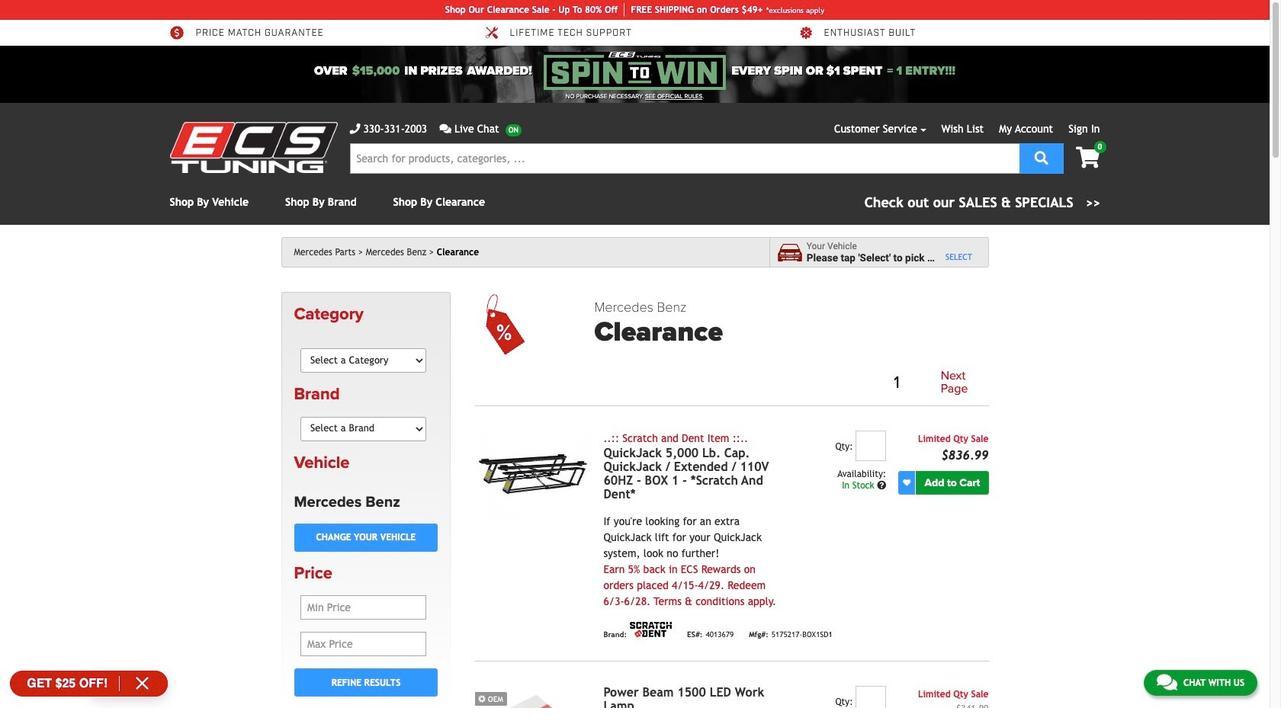 Task type: locate. For each thing, give the bounding box(es) containing it.
es#4013679 - 5175217-box1sd1 - quickjack 5,000 lb. cap. quickjack / extended / 110v 60hz - box 1 - *scratch and dent* - if you're looking for an extra quickjack lift for your quickjack system, look no further! - scratch & dent - audi bmw volkswagen mercedes benz mini porsche image
[[475, 431, 591, 518]]

comments image
[[439, 124, 451, 134]]

None number field
[[856, 431, 886, 461], [856, 686, 886, 708], [856, 431, 886, 461], [856, 686, 886, 708]]

add to wish list image
[[903, 479, 911, 487]]

Max Price number field
[[300, 632, 426, 657]]

shopping cart image
[[1076, 147, 1100, 169]]

question circle image
[[877, 481, 886, 490]]

ecs tuning 'spin to win' contest logo image
[[544, 52, 726, 90]]

Min Price number field
[[300, 596, 426, 620]]

thumbnail image image
[[475, 686, 591, 708]]



Task type: describe. For each thing, give the bounding box(es) containing it.
Search text field
[[350, 143, 1019, 174]]

comments image
[[1157, 673, 1177, 692]]

phone image
[[350, 124, 360, 134]]

paginated product list navigation navigation
[[594, 367, 989, 400]]

scratch & dent - corporate logo image
[[630, 622, 672, 637]]

ecs tuning image
[[170, 122, 337, 173]]

search image
[[1035, 151, 1048, 164]]



Task type: vqa. For each thing, say whether or not it's contained in the screenshot.
shopping cart image
yes



